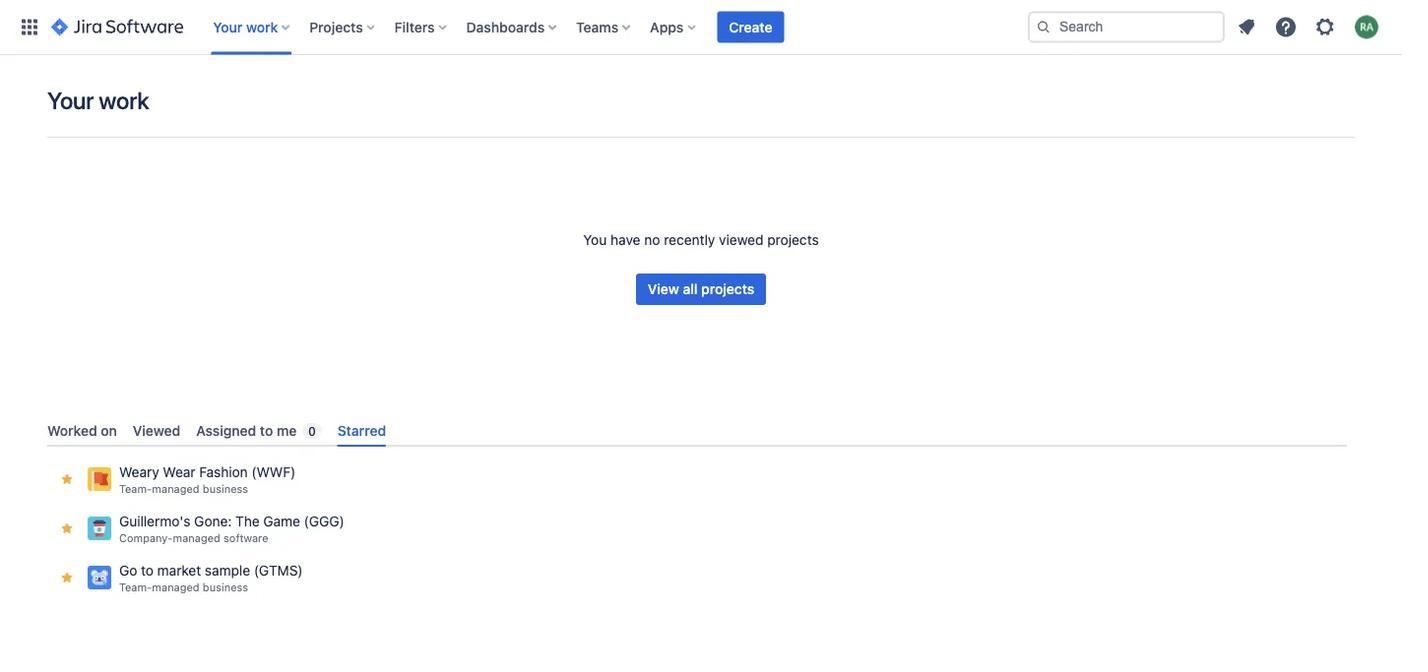 Task type: describe. For each thing, give the bounding box(es) containing it.
have
[[611, 232, 641, 248]]

team- inside go to market sample (gtms) team-managed business
[[119, 582, 152, 595]]

starred
[[338, 423, 386, 439]]

all
[[683, 281, 698, 298]]

business inside go to market sample (gtms) team-managed business
[[203, 582, 248, 595]]

tab list containing worked on
[[39, 415, 1356, 447]]

team- inside weary wear fashion (wwf) team-managed business
[[119, 483, 152, 496]]

your work inside your work dropdown button
[[213, 19, 278, 35]]

weary wear fashion (wwf) team-managed business
[[119, 465, 296, 496]]

(gtms)
[[254, 563, 303, 580]]

your inside your work dropdown button
[[213, 19, 243, 35]]

filters button
[[389, 11, 455, 43]]

fashion
[[199, 465, 248, 481]]

worked on
[[47, 423, 117, 439]]

business inside weary wear fashion (wwf) team-managed business
[[203, 483, 248, 496]]

help image
[[1275, 15, 1299, 39]]

0 horizontal spatial your work
[[47, 87, 149, 114]]

create button
[[718, 11, 785, 43]]

guillermo's
[[119, 514, 191, 530]]

settings image
[[1314, 15, 1338, 39]]

view all projects link
[[648, 281, 755, 298]]

wear
[[163, 465, 196, 481]]

viewed
[[133, 423, 181, 439]]

notifications image
[[1235, 15, 1259, 39]]

star image for guillermo's
[[59, 521, 75, 537]]

go
[[119, 563, 137, 580]]

company-
[[119, 533, 173, 546]]

guillermo's gone: the game (ggg) company-managed software
[[119, 514, 345, 546]]

assigned to me
[[196, 423, 297, 439]]

me
[[277, 423, 297, 439]]

apps
[[650, 19, 684, 35]]

1 vertical spatial work
[[99, 87, 149, 114]]

teams button
[[571, 11, 639, 43]]

work inside dropdown button
[[246, 19, 278, 35]]

search image
[[1036, 19, 1052, 35]]

managed inside weary wear fashion (wwf) team-managed business
[[152, 483, 200, 496]]

projects inside button
[[702, 281, 755, 298]]

0 horizontal spatial your
[[47, 87, 94, 114]]

viewed
[[719, 232, 764, 248]]

view all projects button
[[636, 274, 767, 305]]

create
[[729, 19, 773, 35]]



Task type: vqa. For each thing, say whether or not it's contained in the screenshot.
Star IMAGE corresponding to Guillermo's
yes



Task type: locate. For each thing, give the bounding box(es) containing it.
team- down go on the left of page
[[119, 582, 152, 595]]

(ggg)
[[304, 514, 345, 530]]

1 horizontal spatial your
[[213, 19, 243, 35]]

to
[[260, 423, 273, 439], [141, 563, 154, 580]]

appswitcher icon image
[[18, 15, 41, 39]]

to inside go to market sample (gtms) team-managed business
[[141, 563, 154, 580]]

view all projects
[[648, 281, 755, 298]]

0 horizontal spatial projects
[[702, 281, 755, 298]]

teams
[[576, 19, 619, 35]]

0 horizontal spatial to
[[141, 563, 154, 580]]

projects right all
[[702, 281, 755, 298]]

1 horizontal spatial work
[[246, 19, 278, 35]]

software
[[224, 533, 268, 546]]

0 vertical spatial star image
[[59, 521, 75, 537]]

0
[[308, 425, 316, 438]]

recently
[[664, 232, 716, 248]]

Search field
[[1029, 11, 1226, 43]]

star image
[[59, 472, 75, 488]]

weary
[[119, 465, 159, 481]]

projects
[[768, 232, 819, 248], [702, 281, 755, 298]]

your work button
[[207, 11, 298, 43]]

2 star image from the top
[[59, 571, 75, 586]]

worked
[[47, 423, 97, 439]]

managed down wear on the left of the page
[[152, 483, 200, 496]]

team-
[[119, 483, 152, 496], [119, 582, 152, 595]]

0 vertical spatial projects
[[768, 232, 819, 248]]

1 vertical spatial projects
[[702, 281, 755, 298]]

0 vertical spatial work
[[246, 19, 278, 35]]

go to market sample (gtms) team-managed business
[[119, 563, 303, 595]]

banner
[[0, 0, 1403, 55]]

primary element
[[12, 0, 1029, 55]]

star image down star icon
[[59, 521, 75, 537]]

1 horizontal spatial your work
[[213, 19, 278, 35]]

projects
[[310, 19, 363, 35]]

1 horizontal spatial projects
[[768, 232, 819, 248]]

game
[[263, 514, 300, 530]]

0 vertical spatial business
[[203, 483, 248, 496]]

the
[[235, 514, 260, 530]]

you have no recently viewed projects
[[584, 232, 819, 248]]

1 vertical spatial to
[[141, 563, 154, 580]]

business
[[203, 483, 248, 496], [203, 582, 248, 595]]

you
[[584, 232, 607, 248]]

view
[[648, 281, 680, 298]]

on
[[101, 423, 117, 439]]

managed inside go to market sample (gtms) team-managed business
[[152, 582, 200, 595]]

to left "me" at bottom
[[260, 423, 273, 439]]

dashboards button
[[461, 11, 565, 43]]

banner containing your work
[[0, 0, 1403, 55]]

managed down gone:
[[173, 533, 221, 546]]

0 vertical spatial managed
[[152, 483, 200, 496]]

to inside tab list
[[260, 423, 273, 439]]

jira software image
[[51, 15, 183, 39], [51, 15, 183, 39]]

managed for gone:
[[173, 533, 221, 546]]

to right go on the left of page
[[141, 563, 154, 580]]

1 vertical spatial business
[[203, 582, 248, 595]]

to for go
[[141, 563, 154, 580]]

team- down weary
[[119, 483, 152, 496]]

projects right "viewed"
[[768, 232, 819, 248]]

1 vertical spatial managed
[[173, 533, 221, 546]]

1 team- from the top
[[119, 483, 152, 496]]

business down fashion
[[203, 483, 248, 496]]

no
[[645, 232, 661, 248]]

1 vertical spatial star image
[[59, 571, 75, 586]]

star image
[[59, 521, 75, 537], [59, 571, 75, 586]]

work
[[246, 19, 278, 35], [99, 87, 149, 114]]

business down the sample on the bottom of page
[[203, 582, 248, 595]]

to for assigned
[[260, 423, 273, 439]]

dashboards
[[467, 19, 545, 35]]

(wwf)
[[252, 465, 296, 481]]

star image left go on the left of page
[[59, 571, 75, 586]]

0 vertical spatial to
[[260, 423, 273, 439]]

market
[[157, 563, 201, 580]]

0 horizontal spatial work
[[99, 87, 149, 114]]

1 vertical spatial team-
[[119, 582, 152, 595]]

gone:
[[194, 514, 232, 530]]

assigned
[[196, 423, 256, 439]]

1 horizontal spatial to
[[260, 423, 273, 439]]

apps button
[[645, 11, 704, 43]]

1 star image from the top
[[59, 521, 75, 537]]

tab list
[[39, 415, 1356, 447]]

your
[[213, 19, 243, 35], [47, 87, 94, 114]]

2 vertical spatial managed
[[152, 582, 200, 595]]

managed for to
[[152, 582, 200, 595]]

1 business from the top
[[203, 483, 248, 496]]

managed inside guillermo's gone: the game (ggg) company-managed software
[[173, 533, 221, 546]]

1 vertical spatial your
[[47, 87, 94, 114]]

0 vertical spatial team-
[[119, 483, 152, 496]]

0 vertical spatial your work
[[213, 19, 278, 35]]

0 vertical spatial your
[[213, 19, 243, 35]]

your work
[[213, 19, 278, 35], [47, 87, 149, 114]]

managed down market
[[152, 582, 200, 595]]

2 team- from the top
[[119, 582, 152, 595]]

star image for go
[[59, 571, 75, 586]]

managed
[[152, 483, 200, 496], [173, 533, 221, 546], [152, 582, 200, 595]]

your profile and settings image
[[1356, 15, 1379, 39]]

2 business from the top
[[203, 582, 248, 595]]

1 vertical spatial your work
[[47, 87, 149, 114]]

filters
[[395, 19, 435, 35]]

sample
[[205, 563, 250, 580]]

projects button
[[304, 11, 383, 43]]



